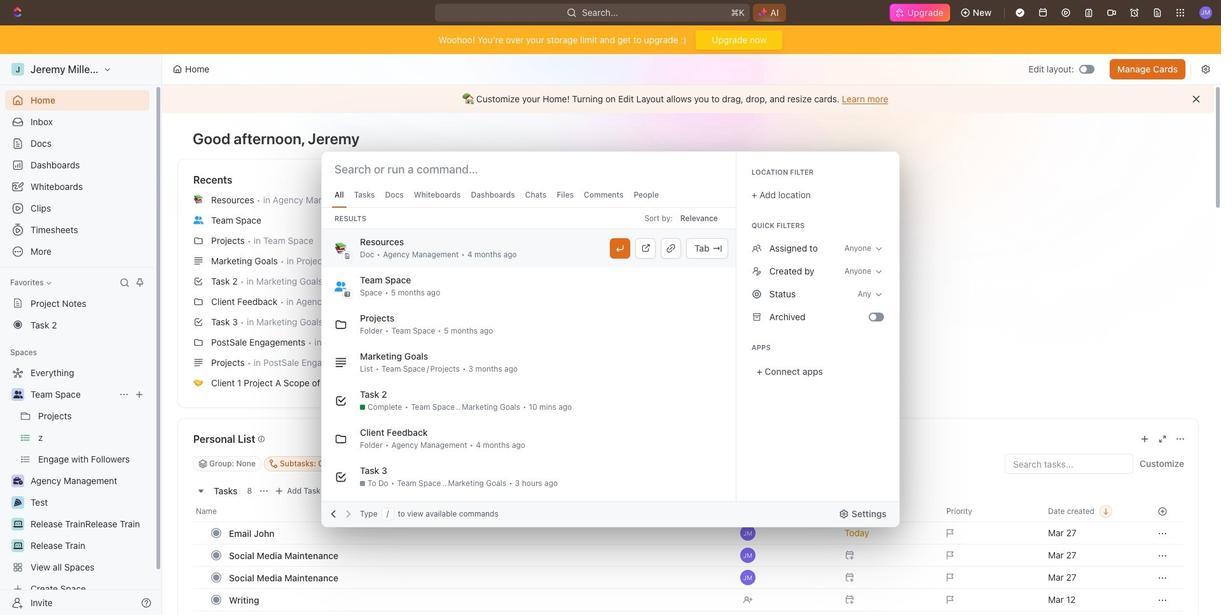 Task type: locate. For each thing, give the bounding box(es) containing it.
user group image
[[335, 282, 347, 292]]

0 horizontal spatial user group image
[[13, 391, 23, 399]]

qdq9q image up qdq9q icon
[[752, 244, 762, 254]]

1 horizontal spatial user group image
[[193, 216, 204, 224]]

1 qdq9q image from the top
[[752, 244, 762, 254]]

user group image
[[193, 216, 204, 224], [13, 391, 23, 399]]

qdq9q image
[[752, 267, 762, 277]]

1 vertical spatial user group image
[[13, 391, 23, 399]]

1 vertical spatial qdq9q image
[[752, 289, 762, 300]]

sidebar navigation
[[0, 54, 162, 616]]

qdq9q image
[[752, 244, 762, 254], [752, 289, 762, 300]]

Search tasks... text field
[[1006, 455, 1133, 474]]

qdq9q image down qdq9q icon
[[752, 289, 762, 300]]

0 vertical spatial qdq9q image
[[752, 244, 762, 254]]

alert
[[162, 85, 1214, 113]]



Task type: vqa. For each thing, say whether or not it's contained in the screenshot.
1st QDQ9Q image from the top
yes



Task type: describe. For each thing, give the bounding box(es) containing it.
user group image inside sidebar navigation
[[13, 391, 23, 399]]

e83zz image
[[752, 312, 762, 322]]

2 qdq9q image from the top
[[752, 289, 762, 300]]

Search or run a command… text field
[[335, 162, 491, 177]]

0 vertical spatial user group image
[[193, 216, 204, 224]]



